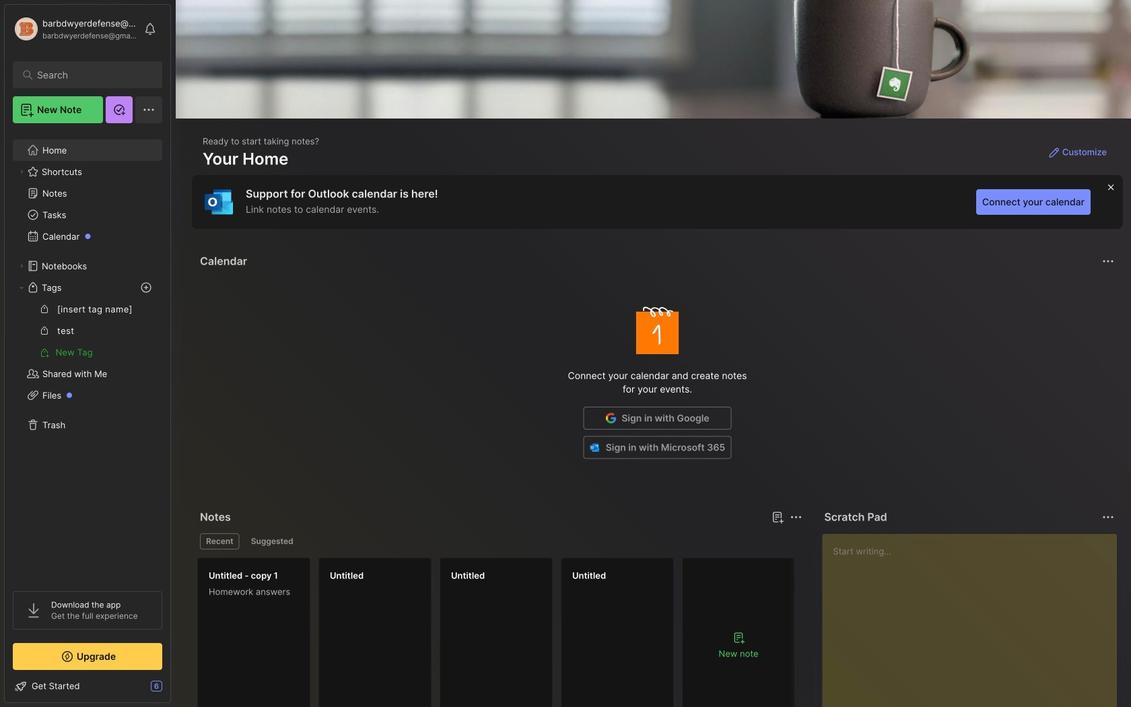 Task type: describe. For each thing, give the bounding box(es) containing it.
1 horizontal spatial more actions field
[[1099, 252, 1118, 271]]

1 tab from the left
[[200, 533, 240, 550]]

1 vertical spatial more actions field
[[787, 508, 806, 527]]

Start writing… text field
[[833, 534, 1117, 707]]

main element
[[0, 0, 175, 707]]

more actions image
[[788, 509, 804, 525]]

2 tab from the left
[[245, 533, 299, 550]]



Task type: vqa. For each thing, say whether or not it's contained in the screenshot.
the rightmost tab
yes



Task type: locate. For each thing, give the bounding box(es) containing it.
0 horizontal spatial tab
[[200, 533, 240, 550]]

group inside main element
[[13, 298, 162, 363]]

group
[[13, 298, 162, 363]]

0 horizontal spatial more actions field
[[787, 508, 806, 527]]

click to collapse image
[[170, 682, 180, 698]]

More actions field
[[1099, 252, 1118, 271], [787, 508, 806, 527]]

tree
[[5, 131, 170, 579]]

none search field inside main element
[[37, 67, 144, 83]]

1 horizontal spatial tab
[[245, 533, 299, 550]]

tree inside main element
[[5, 131, 170, 579]]

tab list
[[200, 533, 800, 550]]

Account field
[[13, 15, 137, 42]]

Search text field
[[37, 69, 144, 81]]

expand tags image
[[18, 284, 26, 292]]

more actions image
[[1100, 253, 1117, 269]]

None search field
[[37, 67, 144, 83]]

0 vertical spatial more actions field
[[1099, 252, 1118, 271]]

expand notebooks image
[[18, 262, 26, 270]]

Help and Learning task checklist field
[[5, 675, 170, 697]]

tab
[[200, 533, 240, 550], [245, 533, 299, 550]]

row group
[[197, 558, 803, 707]]



